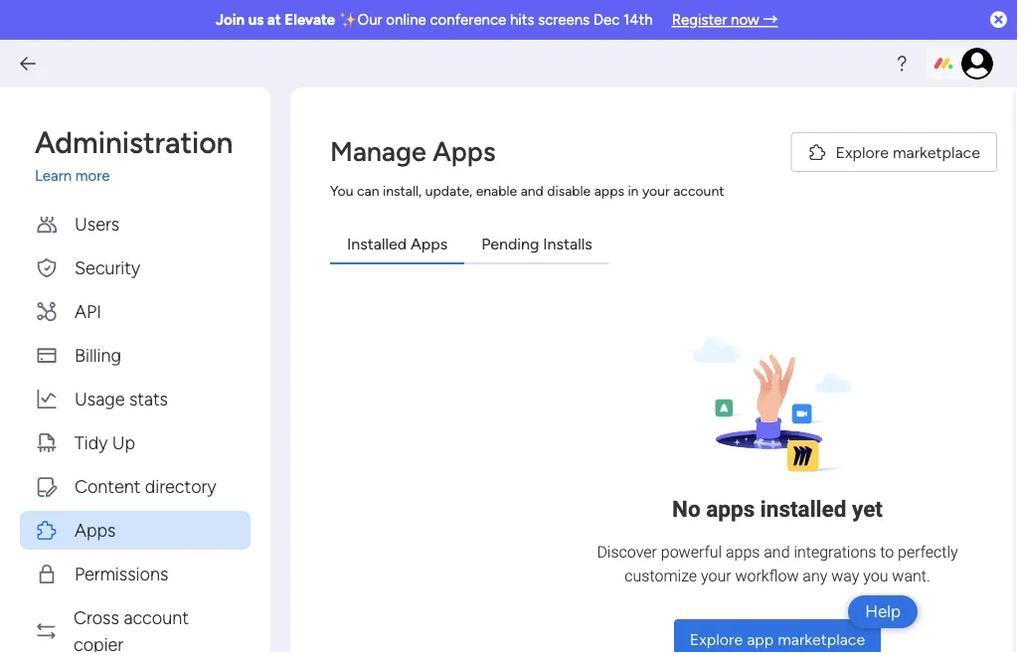 Task type: vqa. For each thing, say whether or not it's contained in the screenshot.
arrow down image
no



Task type: describe. For each thing, give the bounding box(es) containing it.
install,
[[383, 182, 422, 199]]

0 vertical spatial apps
[[594, 182, 625, 199]]

tab list containing installed apps
[[330, 225, 1017, 265]]

usage
[[75, 388, 125, 410]]

customize
[[625, 566, 697, 585]]

explore for explore marketplace
[[836, 143, 889, 162]]

you
[[863, 566, 889, 585]]

installed apps link
[[331, 226, 464, 262]]

now
[[731, 11, 760, 29]]

1 vertical spatial marketplace
[[778, 630, 865, 649]]

update,
[[425, 182, 473, 199]]

perfectly
[[898, 543, 958, 561]]

manage
[[330, 136, 426, 168]]

integrations
[[794, 543, 876, 561]]

register now →
[[672, 11, 778, 29]]

bob builder image
[[962, 48, 994, 80]]

cross account copier
[[74, 607, 189, 652]]

tidy up button
[[20, 424, 251, 462]]

billing button
[[20, 336, 251, 375]]

cross
[[74, 607, 119, 629]]

account inside cross account copier
[[124, 607, 189, 629]]

usage stats button
[[20, 380, 251, 419]]

register
[[672, 11, 727, 29]]

manage apps
[[330, 136, 496, 168]]

can
[[357, 182, 379, 199]]

1 horizontal spatial account
[[674, 182, 725, 199]]

hits
[[510, 11, 535, 29]]

stats
[[129, 388, 168, 410]]

back to workspace image
[[18, 54, 38, 74]]

✨
[[339, 11, 354, 29]]

pending
[[482, 234, 539, 253]]

your inside discover powerful apps and integrations to perfectly customize your workflow any way you want.
[[701, 566, 732, 585]]

workflow
[[735, 566, 799, 585]]

apps inside button
[[75, 520, 116, 541]]

apps for manage apps
[[433, 136, 496, 168]]

administration
[[35, 124, 233, 160]]

apps button
[[20, 511, 251, 550]]

explore for explore app marketplace
[[690, 630, 743, 649]]

explore marketplace
[[836, 143, 981, 162]]

security button
[[20, 249, 251, 287]]

no
[[672, 496, 701, 522]]

no apps installed yet
[[672, 496, 883, 522]]

installed
[[347, 234, 407, 253]]

at
[[267, 11, 281, 29]]

screens
[[538, 11, 590, 29]]

permissions button
[[20, 555, 251, 594]]

dec
[[593, 11, 620, 29]]

usage stats
[[75, 388, 168, 410]]

pending installs
[[482, 234, 592, 253]]

installs
[[543, 234, 592, 253]]

directory
[[145, 476, 216, 497]]

conference
[[430, 11, 506, 29]]



Task type: locate. For each thing, give the bounding box(es) containing it.
learn more link
[[35, 165, 251, 187]]

us
[[248, 11, 264, 29]]

14th
[[624, 11, 653, 29]]

enable
[[476, 182, 517, 199]]

apps for installed apps
[[411, 234, 448, 253]]

register now → link
[[672, 11, 778, 29]]

1 vertical spatial apps
[[411, 234, 448, 253]]

→
[[763, 11, 778, 29]]

billing
[[75, 345, 121, 366]]

content directory
[[75, 476, 216, 497]]

help button
[[849, 596, 918, 629]]

pending installs link
[[466, 226, 608, 262]]

1 horizontal spatial your
[[701, 566, 732, 585]]

copier
[[74, 634, 123, 652]]

installed
[[761, 496, 847, 522]]

apps up workflow
[[726, 543, 760, 561]]

way
[[832, 566, 860, 585]]

tidy
[[75, 432, 108, 454]]

1 horizontal spatial and
[[764, 543, 790, 561]]

elevate
[[285, 11, 335, 29]]

apps right no
[[706, 496, 755, 522]]

0 vertical spatial marketplace
[[893, 143, 981, 162]]

content directory button
[[20, 467, 251, 506]]

up
[[112, 432, 135, 454]]

and
[[521, 182, 544, 199], [764, 543, 790, 561]]

security
[[75, 257, 140, 278]]

account down 'permissions' button at the bottom of page
[[124, 607, 189, 629]]

api
[[75, 301, 101, 322]]

explore marketplace button
[[791, 132, 998, 172]]

to
[[880, 543, 894, 561]]

apps
[[594, 182, 625, 199], [706, 496, 755, 522], [726, 543, 760, 561]]

learn
[[35, 167, 72, 185]]

0 horizontal spatial account
[[124, 607, 189, 629]]

marketplace right app
[[778, 630, 865, 649]]

and right enable
[[521, 182, 544, 199]]

marketplace down help image on the top right of page
[[893, 143, 981, 162]]

help
[[865, 602, 901, 622]]

more
[[75, 167, 110, 185]]

and inside discover powerful apps and integrations to perfectly customize your workflow any way you want.
[[764, 543, 790, 561]]

tidy up
[[75, 432, 135, 454]]

2 vertical spatial apps
[[726, 543, 760, 561]]

yet
[[852, 496, 883, 522]]

in
[[628, 182, 639, 199]]

want.
[[892, 566, 931, 585]]

0 vertical spatial your
[[642, 182, 670, 199]]

discover powerful apps and integrations to perfectly customize your workflow any way you want.
[[597, 543, 958, 585]]

your right in
[[642, 182, 670, 199]]

1 horizontal spatial explore
[[836, 143, 889, 162]]

installed apps
[[347, 234, 448, 253]]

apps left in
[[594, 182, 625, 199]]

our
[[358, 11, 383, 29]]

1 vertical spatial your
[[701, 566, 732, 585]]

apps right installed
[[411, 234, 448, 253]]

account
[[674, 182, 725, 199], [124, 607, 189, 629]]

and up workflow
[[764, 543, 790, 561]]

no apps installed yet image
[[693, 335, 862, 472]]

administration learn more
[[35, 124, 233, 185]]

0 vertical spatial account
[[674, 182, 725, 199]]

join
[[215, 11, 245, 29]]

1 horizontal spatial marketplace
[[893, 143, 981, 162]]

explore app marketplace button
[[674, 620, 881, 652]]

explore inside explore app marketplace button
[[690, 630, 743, 649]]

1 vertical spatial account
[[124, 607, 189, 629]]

0 vertical spatial explore
[[836, 143, 889, 162]]

online
[[386, 11, 426, 29]]

0 horizontal spatial your
[[642, 182, 670, 199]]

2 vertical spatial apps
[[75, 520, 116, 541]]

permissions
[[75, 563, 168, 585]]

discover
[[597, 543, 657, 561]]

any
[[803, 566, 828, 585]]

explore inside explore marketplace button
[[836, 143, 889, 162]]

cross account copier button
[[20, 599, 251, 652]]

marketplace
[[893, 143, 981, 162], [778, 630, 865, 649]]

1 vertical spatial explore
[[690, 630, 743, 649]]

apps inside discover powerful apps and integrations to perfectly customize your workflow any way you want.
[[726, 543, 760, 561]]

apps
[[433, 136, 496, 168], [411, 234, 448, 253], [75, 520, 116, 541]]

your
[[642, 182, 670, 199], [701, 566, 732, 585]]

users
[[75, 213, 119, 235]]

users button
[[20, 205, 251, 244]]

you
[[330, 182, 354, 199]]

disable
[[547, 182, 591, 199]]

1 vertical spatial and
[[764, 543, 790, 561]]

api button
[[20, 292, 251, 331]]

0 horizontal spatial and
[[521, 182, 544, 199]]

account right in
[[674, 182, 725, 199]]

help image
[[892, 54, 912, 74]]

0 vertical spatial apps
[[433, 136, 496, 168]]

0 horizontal spatial explore
[[690, 630, 743, 649]]

1 vertical spatial apps
[[706, 496, 755, 522]]

apps up update,
[[433, 136, 496, 168]]

powerful
[[661, 543, 722, 561]]

tab list
[[330, 225, 1017, 265]]

content
[[75, 476, 141, 497]]

you can install, update, enable and disable apps in your account
[[330, 182, 725, 199]]

your down powerful
[[701, 566, 732, 585]]

join us at elevate ✨ our online conference hits screens dec 14th
[[215, 11, 653, 29]]

explore app marketplace
[[690, 630, 865, 649]]

0 vertical spatial and
[[521, 182, 544, 199]]

explore
[[836, 143, 889, 162], [690, 630, 743, 649]]

0 horizontal spatial marketplace
[[778, 630, 865, 649]]

apps down 'content'
[[75, 520, 116, 541]]

app
[[747, 630, 774, 649]]



